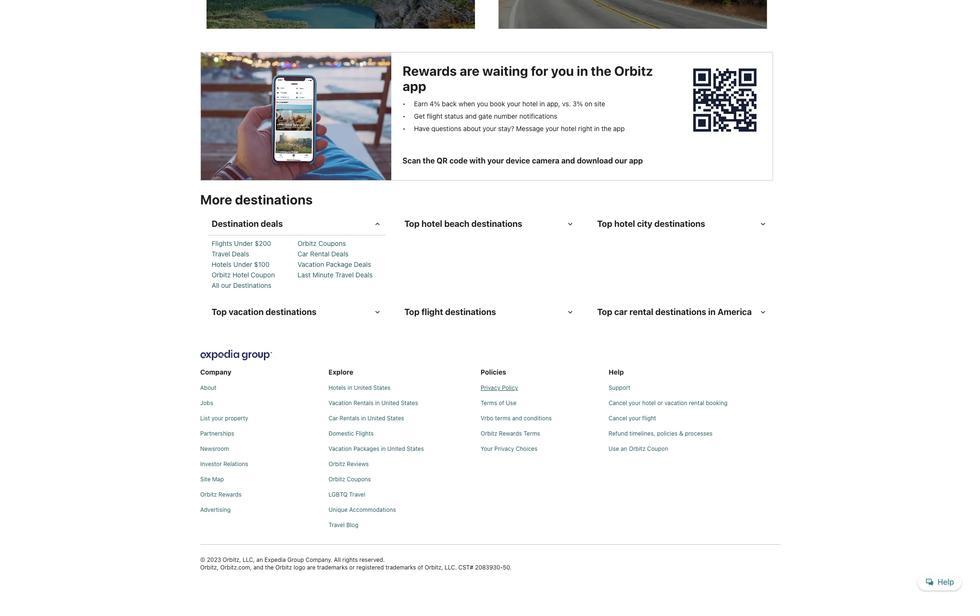 Task type: describe. For each thing, give the bounding box(es) containing it.
flight for top
[[422, 308, 443, 318]]

1 vertical spatial orbitz coupons link
[[329, 477, 477, 484]]

domestic
[[329, 431, 354, 438]]

1 horizontal spatial orbitz,
[[223, 557, 241, 564]]

company list item
[[200, 365, 325, 515]]

package
[[326, 261, 352, 269]]

privacy policy
[[481, 385, 518, 392]]

get
[[414, 112, 425, 120]]

of inside © 2023 orbitz, llc, an expedia group company. all rights reserved. orbitz, orbitz.com, and the orbitz logo are trademarks or registered trademarks of orbitz, llc. cst# 2083930-50.
[[418, 565, 423, 572]]

lgbtq travel link
[[329, 492, 477, 499]]

an inside © 2023 orbitz, llc, an expedia group company. all rights reserved. orbitz, orbitz.com, and the orbitz logo are trademarks or registered trademarks of orbitz, llc. cst# 2083930-50.
[[256, 557, 263, 564]]

flights under $200
[[212, 240, 271, 248]]

beach
[[444, 219, 470, 229]]

you for when
[[477, 100, 488, 108]]

stay?
[[498, 125, 514, 133]]

destinations
[[233, 282, 272, 290]]

deals inside vacation package deals orbitz hotel coupon
[[354, 261, 371, 269]]

your down get flight status and gate number notifications
[[483, 125, 496, 133]]

scan
[[403, 157, 421, 165]]

travel inside orbitz coupons travel deals
[[212, 250, 230, 258]]

top for top hotel beach destinations
[[405, 219, 420, 229]]

2 horizontal spatial orbitz,
[[425, 565, 443, 572]]

states for car rentals in united states
[[387, 415, 404, 423]]

you for for
[[551, 63, 574, 79]]

code
[[450, 157, 468, 165]]

and right camera
[[561, 157, 575, 165]]

city
[[637, 219, 652, 229]]

hotel inside list item
[[522, 100, 538, 108]]

vrbo terms and conditions
[[481, 415, 552, 423]]

have
[[414, 125, 430, 133]]

vacation for packages
[[329, 446, 352, 453]]

your down notifications
[[546, 125, 559, 133]]

cancel your flight link
[[609, 415, 781, 423]]

list for policies
[[481, 381, 605, 454]]

hotel left city
[[614, 219, 635, 229]]

travel down unique
[[329, 522, 345, 530]]

about link
[[200, 385, 325, 393]]

orbitz inside orbitz coupons travel deals
[[298, 240, 317, 248]]

0 horizontal spatial orbitz,
[[200, 565, 219, 572]]

all inside © 2023 orbitz, llc, an expedia group company. all rights reserved. orbitz, orbitz.com, and the orbitz logo are trademarks or registered trademarks of orbitz, llc. cst# 2083930-50.
[[334, 557, 341, 564]]

hotels inside car rental deals hotels under $100
[[212, 261, 232, 269]]

vacation inside dropdown button
[[229, 308, 264, 318]]

with
[[470, 157, 486, 165]]

an inside "list"
[[621, 446, 627, 453]]

orbitz.com,
[[220, 565, 252, 572]]

privacy policy link
[[481, 385, 605, 393]]

united for vacation rentals in united states
[[381, 400, 399, 407]]

vacation package deals orbitz hotel coupon
[[212, 261, 371, 279]]

last minute travel deals all our destinations
[[212, 271, 373, 290]]

app,
[[547, 100, 560, 108]]

partnerships link
[[200, 431, 325, 438]]

2083930-
[[475, 565, 503, 572]]

support
[[609, 385, 630, 392]]

minute
[[312, 271, 334, 279]]

of inside the terms of use link
[[499, 400, 504, 407]]

0 vertical spatial under
[[234, 240, 253, 248]]

domestic flights
[[329, 431, 374, 438]]

travel blog
[[329, 522, 358, 530]]

vacation for rentals
[[329, 400, 352, 407]]

coupons for orbitz coupons
[[347, 477, 371, 484]]

list your property
[[200, 415, 248, 423]]

states up vacation rentals in united states
[[373, 385, 391, 392]]

relations
[[223, 461, 248, 468]]

investor relations link
[[200, 461, 325, 469]]

travel inside last minute travel deals all our destinations
[[335, 271, 354, 279]]

earn
[[414, 100, 428, 108]]

travel blog link
[[329, 522, 477, 530]]

your inside 'link'
[[629, 400, 641, 407]]

partnerships
[[200, 431, 234, 438]]

small image for top flight destinations
[[566, 309, 574, 317]]

orbitz inside © 2023 orbitz, llc, an expedia group company. all rights reserved. orbitz, orbitz.com, and the orbitz logo are trademarks or registered trademarks of orbitz, llc. cst# 2083930-50.
[[275, 565, 292, 572]]

vacation package deals link
[[298, 261, 382, 269]]

app inside rewards are waiting for you in the orbitz app
[[403, 78, 426, 94]]

help list item
[[609, 365, 781, 454]]

download
[[577, 157, 613, 165]]

small image for top hotel beach destinations
[[566, 220, 574, 229]]

list your property link
[[200, 415, 325, 423]]

rewards for orbitz rewards
[[219, 492, 242, 499]]

have questions about your stay? message your hotel right in the app
[[414, 125, 625, 133]]

orbitz rewards link
[[200, 492, 325, 499]]

list for rewards are waiting for you in the orbitz app
[[403, 94, 669, 133]]

in inside 'dropdown button'
[[708, 308, 716, 318]]

rentals for car
[[340, 415, 360, 423]]

number
[[494, 112, 518, 120]]

message
[[516, 125, 544, 133]]

registered
[[356, 565, 384, 572]]

the left qr on the left
[[423, 157, 435, 165]]

car rentals in united states link
[[329, 415, 477, 423]]

in right packages
[[381, 446, 386, 453]]

coupons for orbitz coupons travel deals
[[318, 240, 346, 248]]

in inside rewards are waiting for you in the orbitz app
[[577, 63, 588, 79]]

america
[[718, 308, 752, 318]]

deals
[[261, 219, 283, 229]]

hotels inside explore list item
[[329, 385, 346, 392]]

rights
[[342, 557, 358, 564]]

vacation rentals in united states
[[329, 400, 418, 407]]

back
[[442, 100, 457, 108]]

car rental deals link
[[298, 250, 382, 259]]

flight for get
[[427, 112, 443, 120]]

about
[[463, 125, 481, 133]]

your right with
[[487, 157, 504, 165]]

notifications
[[519, 112, 557, 120]]

rewards for orbitz rewards terms
[[499, 431, 522, 438]]

small image for top car rental destinations in america
[[759, 309, 767, 317]]

flights under $200 link
[[212, 240, 296, 248]]

all our destinations link
[[212, 282, 296, 290]]

orbitz inside rewards are waiting for you in the orbitz app
[[614, 63, 653, 79]]

orbitz inside company list item
[[200, 492, 217, 499]]

2023
[[207, 557, 221, 564]]

orbitz rewards terms
[[481, 431, 540, 438]]

hotel left beach
[[422, 219, 442, 229]]

policies list item
[[481, 365, 605, 454]]

booking
[[706, 400, 728, 407]]

rental
[[310, 250, 330, 258]]

united up vacation rentals in united states
[[354, 385, 372, 392]]

site
[[594, 100, 605, 108]]

the inside list item
[[601, 125, 611, 133]]

4%
[[430, 100, 440, 108]]

or inside 'link'
[[657, 400, 663, 407]]

top hotel beach destinations
[[405, 219, 522, 229]]

get flight status and gate number notifications
[[414, 112, 557, 120]]

orbitz inside vacation package deals orbitz hotel coupon
[[212, 271, 231, 279]]

in inside list item
[[594, 125, 600, 133]]

map
[[212, 477, 224, 484]]

list
[[200, 415, 210, 423]]

explore
[[329, 369, 353, 377]]

united for vacation packages in united states
[[387, 446, 405, 453]]

2 trademarks from the left
[[386, 565, 416, 572]]

states for vacation packages in united states
[[407, 446, 424, 453]]

rentals for vacation
[[353, 400, 373, 407]]

use an orbitz coupon link
[[609, 446, 781, 454]]

hotel inside 'link'
[[642, 400, 656, 407]]

list for company
[[200, 381, 325, 515]]

unique accommodations
[[329, 507, 396, 514]]

top for top vacation destinations
[[212, 308, 227, 318]]

reserved.
[[359, 557, 385, 564]]

and inside list item
[[465, 112, 477, 120]]

explore list item
[[329, 365, 477, 530]]

deals inside last minute travel deals all our destinations
[[356, 271, 373, 279]]

group
[[287, 557, 304, 564]]

and inside © 2023 orbitz, llc, an expedia group company. all rights reserved. orbitz, orbitz.com, and the orbitz logo are trademarks or registered trademarks of orbitz, llc. cst# 2083930-50.
[[253, 565, 263, 572]]

top flight destinations button
[[399, 302, 580, 324]]

more destinations
[[200, 192, 313, 208]]

cancel your flight
[[609, 415, 656, 423]]

in down explore
[[348, 385, 352, 392]]

list containing company
[[200, 347, 781, 534]]

1 trademarks from the left
[[317, 565, 348, 572]]

app for have questions about your stay? message your hotel right in the app
[[613, 125, 625, 133]]

jobs link
[[200, 400, 325, 408]]



Task type: locate. For each thing, give the bounding box(es) containing it.
your
[[507, 100, 521, 108], [483, 125, 496, 133], [546, 125, 559, 133], [487, 157, 504, 165], [629, 400, 641, 407], [212, 415, 223, 423], [629, 415, 641, 423]]

coupons down reviews
[[347, 477, 371, 484]]

your inside company list item
[[212, 415, 223, 423]]

united down hotels in united states link
[[381, 400, 399, 407]]

terms inside the terms of use link
[[481, 400, 497, 407]]

travel
[[212, 250, 230, 258], [335, 271, 354, 279], [349, 492, 365, 499], [329, 522, 345, 530]]

1 vertical spatial flights
[[356, 431, 374, 438]]

2 vertical spatial flight
[[642, 415, 656, 423]]

orbitz,
[[223, 557, 241, 564], [200, 565, 219, 572], [425, 565, 443, 572]]

0 vertical spatial car
[[298, 250, 308, 258]]

list for help
[[609, 381, 781, 454]]

app right download
[[629, 157, 643, 165]]

deals inside car rental deals hotels under $100
[[331, 250, 349, 258]]

vacation
[[229, 308, 264, 318], [665, 400, 687, 407]]

rewards
[[403, 63, 457, 79], [499, 431, 522, 438], [219, 492, 242, 499]]

1 vertical spatial under
[[233, 261, 252, 269]]

rewards inside company list item
[[219, 492, 242, 499]]

states down domestic flights link
[[407, 446, 424, 453]]

small image inside top car rental destinations in america 'dropdown button'
[[759, 309, 767, 317]]

travel down flights under $200
[[212, 250, 230, 258]]

0 vertical spatial use
[[506, 400, 516, 407]]

last minute travel deals link
[[298, 271, 382, 280]]

orbitz rewards
[[200, 492, 242, 499]]

vacation inside 'link'
[[665, 400, 687, 407]]

blog
[[346, 522, 358, 530]]

states down the vacation rentals in united states link
[[387, 415, 404, 423]]

app right right
[[613, 125, 625, 133]]

car inside "car rentals in united states" link
[[329, 415, 338, 423]]

top for top car rental destinations in america
[[597, 308, 612, 318]]

orbitz inside 'link'
[[481, 431, 497, 438]]

1 vertical spatial car
[[329, 415, 338, 423]]

on
[[585, 100, 592, 108]]

states for vacation rentals in united states
[[401, 400, 418, 407]]

orbitz reviews link
[[329, 461, 477, 469]]

an down "refund"
[[621, 446, 627, 453]]

0 vertical spatial rentals
[[353, 400, 373, 407]]

use down "policy"
[[506, 400, 516, 407]]

1 vertical spatial coupon
[[647, 446, 668, 453]]

terms inside orbitz rewards terms 'link'
[[524, 431, 540, 438]]

orbitz, up orbitz.com,
[[223, 557, 241, 564]]

earn 4% back when you book your hotel in app, vs. 3% on site list item
[[403, 100, 661, 109]]

flight inside list item
[[427, 112, 443, 120]]

0 vertical spatial of
[[499, 400, 504, 407]]

our right download
[[615, 157, 627, 165]]

1 vertical spatial hotels
[[329, 385, 346, 392]]

united down domestic flights link
[[387, 446, 405, 453]]

0 horizontal spatial all
[[212, 282, 219, 290]]

vacation packages in united states link
[[329, 446, 477, 454]]

rentals up car rentals in united states at the bottom of page
[[353, 400, 373, 407]]

1 horizontal spatial app
[[613, 125, 625, 133]]

your up number
[[507, 100, 521, 108]]

0 horizontal spatial vacation
[[229, 308, 264, 318]]

2 cancel from the top
[[609, 415, 627, 423]]

conditions
[[524, 415, 552, 423]]

small image
[[373, 220, 382, 229], [759, 220, 767, 229]]

1 horizontal spatial all
[[334, 557, 341, 564]]

hotel up cancel your flight
[[642, 400, 656, 407]]

our left destinations
[[221, 282, 231, 290]]

use
[[506, 400, 516, 407], [609, 446, 619, 453]]

1 horizontal spatial hotels
[[329, 385, 346, 392]]

deals down vacation package deals link at the left top of the page
[[356, 271, 373, 279]]

vacation
[[298, 261, 324, 269], [329, 400, 352, 407], [329, 446, 352, 453]]

scan the qr code with your device camera and download our app
[[403, 157, 643, 165]]

vacation down destinations
[[229, 308, 264, 318]]

orbitz inside help "list item"
[[629, 446, 646, 453]]

advertising link
[[200, 507, 325, 515]]

under
[[234, 240, 253, 248], [233, 261, 252, 269]]

in down vacation rentals in united states
[[361, 415, 366, 423]]

rental right car
[[629, 308, 653, 318]]

under inside car rental deals hotels under $100
[[233, 261, 252, 269]]

or down rights
[[349, 565, 355, 572]]

2 horizontal spatial app
[[629, 157, 643, 165]]

0 horizontal spatial terms
[[481, 400, 497, 407]]

or inside © 2023 orbitz, llc, an expedia group company. all rights reserved. orbitz, orbitz.com, and the orbitz logo are trademarks or registered trademarks of orbitz, llc. cst# 2083930-50.
[[349, 565, 355, 572]]

hotels down flights under $200
[[212, 261, 232, 269]]

1 vertical spatial rewards
[[499, 431, 522, 438]]

$100
[[254, 261, 270, 269]]

2 vertical spatial vacation
[[329, 446, 352, 453]]

1 horizontal spatial our
[[615, 157, 627, 165]]

policies
[[657, 431, 678, 438]]

terms of use
[[481, 400, 516, 407]]

trademarks right registered
[[386, 565, 416, 572]]

small image for destination deals
[[373, 220, 382, 229]]

you up gate
[[477, 100, 488, 108]]

earn 4% back when you book your hotel in app, vs. 3% on site
[[414, 100, 605, 108]]

cancel for cancel your hotel or vacation rental booking
[[609, 400, 627, 407]]

0 horizontal spatial rental
[[629, 308, 653, 318]]

0 vertical spatial coupons
[[318, 240, 346, 248]]

small image inside top hotel city destinations dropdown button
[[759, 220, 767, 229]]

small image inside destination deals dropdown button
[[373, 220, 382, 229]]

device
[[506, 157, 530, 165]]

1 vertical spatial rental
[[689, 400, 704, 407]]

list containing about
[[200, 381, 325, 515]]

are inside © 2023 orbitz, llc, an expedia group company. all rights reserved. orbitz, orbitz.com, and the orbitz logo are trademarks or registered trademarks of orbitz, llc. cst# 2083930-50.
[[307, 565, 316, 572]]

travel down vacation package deals link at the left top of the page
[[335, 271, 354, 279]]

top car rental destinations in america
[[597, 308, 752, 318]]

and right terms
[[512, 415, 522, 423]]

qr code image
[[688, 64, 762, 137]]

and up about
[[465, 112, 477, 120]]

more destinations region
[[194, 187, 779, 330]]

0 horizontal spatial flights
[[212, 240, 232, 248]]

1 vertical spatial use
[[609, 446, 619, 453]]

0 vertical spatial are
[[460, 63, 480, 79]]

small image inside top hotel beach destinations dropdown button
[[566, 220, 574, 229]]

1 horizontal spatial coupon
[[647, 446, 668, 453]]

in inside list item
[[540, 100, 545, 108]]

0 horizontal spatial hotels
[[212, 261, 232, 269]]

are
[[460, 63, 480, 79], [307, 565, 316, 572]]

app inside list item
[[613, 125, 625, 133]]

all left destinations
[[212, 282, 219, 290]]

0 horizontal spatial or
[[349, 565, 355, 572]]

hotel left right
[[561, 125, 576, 133]]

travel up unique accommodations
[[349, 492, 365, 499]]

are down company.
[[307, 565, 316, 572]]

1 vertical spatial vacation
[[329, 400, 352, 407]]

the inside © 2023 orbitz, llc, an expedia group company. all rights reserved. orbitz, orbitz.com, and the orbitz logo are trademarks or registered trademarks of orbitz, llc. cst# 2083930-50.
[[265, 565, 274, 572]]

vs.
[[562, 100, 571, 108]]

when
[[459, 100, 475, 108]]

car up domestic
[[329, 415, 338, 423]]

deals up package
[[331, 250, 349, 258]]

0 vertical spatial privacy
[[481, 385, 500, 392]]

vacation inside vacation package deals orbitz hotel coupon
[[298, 261, 324, 269]]

rewards inside 'link'
[[499, 431, 522, 438]]

list containing support
[[609, 381, 781, 454]]

0 vertical spatial all
[[212, 282, 219, 290]]

of up terms
[[499, 400, 504, 407]]

1 vertical spatial cancel
[[609, 415, 627, 423]]

1 horizontal spatial coupons
[[347, 477, 371, 484]]

1 vertical spatial terms
[[524, 431, 540, 438]]

0 vertical spatial or
[[657, 400, 663, 407]]

orbitz, down 2023 on the left bottom
[[200, 565, 219, 572]]

2 vertical spatial app
[[629, 157, 643, 165]]

1 horizontal spatial trademarks
[[386, 565, 416, 572]]

rewards up 4%
[[403, 63, 457, 79]]

coupon down 'refund timelines, policies & processes'
[[647, 446, 668, 453]]

in right right
[[594, 125, 600, 133]]

small image inside "top vacation destinations" dropdown button
[[373, 309, 382, 317]]

all
[[212, 282, 219, 290], [334, 557, 341, 564]]

waiting
[[482, 63, 528, 79]]

0 horizontal spatial our
[[221, 282, 231, 290]]

vrbo
[[481, 415, 493, 423]]

united down vacation rentals in united states
[[368, 415, 385, 423]]

top flight destinations
[[405, 308, 496, 318]]

1 horizontal spatial car
[[329, 415, 338, 423]]

trademarks
[[317, 565, 348, 572], [386, 565, 416, 572]]

0 vertical spatial orbitz coupons link
[[298, 240, 382, 248]]

an right llc,
[[256, 557, 263, 564]]

your
[[481, 446, 493, 453]]

0 horizontal spatial coupon
[[251, 271, 275, 279]]

use down "refund"
[[609, 446, 619, 453]]

0 horizontal spatial rewards
[[219, 492, 242, 499]]

get flight status and gate number notifications list item
[[403, 112, 661, 121]]

trademarks down company.
[[317, 565, 348, 572]]

in up the 3%
[[577, 63, 588, 79]]

terms of use link
[[481, 400, 605, 408]]

1 horizontal spatial rental
[[689, 400, 704, 407]]

destinations
[[235, 192, 313, 208], [471, 219, 522, 229], [654, 219, 705, 229], [266, 308, 317, 318], [445, 308, 496, 318], [655, 308, 706, 318]]

flight inside dropdown button
[[422, 308, 443, 318]]

rewards are waiting for you in the orbitz app region
[[403, 63, 669, 170]]

top hotel beach destinations button
[[399, 214, 580, 236]]

app for scan the qr code with your device camera and download our app
[[629, 157, 643, 165]]

united for car rentals in united states
[[368, 415, 385, 423]]

coupons up car rental deals link
[[318, 240, 346, 248]]

gate
[[478, 112, 492, 120]]

our inside rewards are waiting for you in the orbitz app region
[[615, 157, 627, 165]]

hotel inside list item
[[561, 125, 576, 133]]

cst#
[[458, 565, 473, 572]]

use inside help "list item"
[[609, 446, 619, 453]]

1 vertical spatial all
[[334, 557, 341, 564]]

1 vertical spatial you
[[477, 100, 488, 108]]

1 vertical spatial app
[[613, 125, 625, 133]]

car rental deals hotels under $100
[[212, 250, 349, 269]]

orbitz coupons link inside the more destinations region
[[298, 240, 382, 248]]

list
[[403, 94, 669, 133], [200, 347, 781, 534], [200, 381, 325, 515], [329, 381, 477, 530], [481, 381, 605, 454], [609, 381, 781, 454]]

flights
[[212, 240, 232, 248], [356, 431, 374, 438]]

rental inside cancel your hotel or vacation rental booking 'link'
[[689, 400, 704, 407]]

the inside rewards are waiting for you in the orbitz app
[[591, 63, 611, 79]]

0 horizontal spatial trademarks
[[317, 565, 348, 572]]

0 vertical spatial rewards
[[403, 63, 457, 79]]

last
[[298, 271, 311, 279]]

1 horizontal spatial use
[[609, 446, 619, 453]]

1 vertical spatial an
[[256, 557, 263, 564]]

rewards up the your privacy choices
[[499, 431, 522, 438]]

jobs
[[200, 400, 213, 407]]

&
[[679, 431, 683, 438]]

book
[[490, 100, 505, 108]]

vacation down hotels in united states
[[329, 400, 352, 407]]

1 vertical spatial coupons
[[347, 477, 371, 484]]

1 horizontal spatial you
[[551, 63, 574, 79]]

1 horizontal spatial of
[[499, 400, 504, 407]]

0 vertical spatial an
[[621, 446, 627, 453]]

vacation down support link
[[665, 400, 687, 407]]

cancel your hotel or vacation rental booking
[[609, 400, 728, 407]]

flights down car rentals in united states at the bottom of page
[[356, 431, 374, 438]]

states down hotels in united states link
[[401, 400, 418, 407]]

in left america
[[708, 308, 716, 318]]

flights inside "list"
[[356, 431, 374, 438]]

the
[[591, 63, 611, 79], [601, 125, 611, 133], [423, 157, 435, 165], [265, 565, 274, 572]]

about
[[200, 385, 216, 392]]

the right right
[[601, 125, 611, 133]]

2 horizontal spatial rewards
[[499, 431, 522, 438]]

cancel for cancel your flight
[[609, 415, 627, 423]]

app
[[403, 78, 426, 94], [613, 125, 625, 133], [629, 157, 643, 165]]

car for rentals
[[329, 415, 338, 423]]

cancel down support
[[609, 400, 627, 407]]

0 vertical spatial flights
[[212, 240, 232, 248]]

deals right package
[[354, 261, 371, 269]]

reviews
[[347, 461, 369, 468]]

your up timelines,
[[629, 415, 641, 423]]

0 vertical spatial vacation
[[298, 261, 324, 269]]

deals down flights under $200
[[232, 250, 249, 258]]

0 vertical spatial coupon
[[251, 271, 275, 279]]

the up site
[[591, 63, 611, 79]]

have questions about your stay? message your hotel right in the app list item
[[403, 125, 661, 133]]

privacy down orbitz rewards terms
[[494, 446, 514, 453]]

1 small image from the left
[[373, 220, 382, 229]]

small image
[[566, 220, 574, 229], [373, 309, 382, 317], [566, 309, 574, 317], [759, 309, 767, 317]]

coupons inside orbitz coupons travel deals
[[318, 240, 346, 248]]

states
[[373, 385, 391, 392], [401, 400, 418, 407], [387, 415, 404, 423], [407, 446, 424, 453]]

our inside last minute travel deals all our destinations
[[221, 282, 231, 290]]

0 vertical spatial flight
[[427, 112, 443, 120]]

0 horizontal spatial coupons
[[318, 240, 346, 248]]

in left app,
[[540, 100, 545, 108]]

0 vertical spatial app
[[403, 78, 426, 94]]

coupon inside help "list item"
[[647, 446, 668, 453]]

vacation down domestic
[[329, 446, 352, 453]]

rental down support link
[[689, 400, 704, 407]]

list containing earn 4% back when you book your hotel in app, vs. 3% on site
[[403, 94, 669, 133]]

orbitz coupons
[[329, 477, 371, 484]]

deals inside orbitz coupons travel deals
[[232, 250, 249, 258]]

1 vertical spatial rentals
[[340, 415, 360, 423]]

you inside rewards are waiting for you in the orbitz app
[[551, 63, 574, 79]]

1 vertical spatial our
[[221, 282, 231, 290]]

domestic flights link
[[329, 431, 477, 438]]

flight inside help "list item"
[[642, 415, 656, 423]]

0 vertical spatial cancel
[[609, 400, 627, 407]]

1 vertical spatial of
[[418, 565, 423, 572]]

1 vertical spatial privacy
[[494, 446, 514, 453]]

your privacy choices link
[[481, 446, 605, 454]]

0 horizontal spatial use
[[506, 400, 516, 407]]

car rentals in united states
[[329, 415, 404, 423]]

0 horizontal spatial an
[[256, 557, 263, 564]]

flight
[[427, 112, 443, 120], [422, 308, 443, 318], [642, 415, 656, 423]]

orbitz, left llc.
[[425, 565, 443, 572]]

terms
[[495, 415, 511, 423]]

1 horizontal spatial terms
[[524, 431, 540, 438]]

orbitz coupons link up car rental deals link
[[298, 240, 382, 248]]

use inside policies list item
[[506, 400, 516, 407]]

0 horizontal spatial are
[[307, 565, 316, 572]]

all left rights
[[334, 557, 341, 564]]

in up car rentals in united states at the bottom of page
[[375, 400, 380, 407]]

1 horizontal spatial are
[[460, 63, 480, 79]]

app up earn
[[403, 78, 426, 94]]

top inside 'dropdown button'
[[597, 308, 612, 318]]

flights down "destination"
[[212, 240, 232, 248]]

2 small image from the left
[[759, 220, 767, 229]]

under up 'hotel'
[[233, 261, 252, 269]]

coupon down the $100
[[251, 271, 275, 279]]

small image for top vacation destinations
[[373, 309, 382, 317]]

you inside list item
[[477, 100, 488, 108]]

small image inside top flight destinations dropdown button
[[566, 309, 574, 317]]

rental
[[629, 308, 653, 318], [689, 400, 704, 407]]

of left llc.
[[418, 565, 423, 572]]

your inside list item
[[507, 100, 521, 108]]

1 horizontal spatial small image
[[759, 220, 767, 229]]

vacation for package
[[298, 261, 324, 269]]

expedia
[[265, 557, 286, 564]]

flights inside the more destinations region
[[212, 240, 232, 248]]

unique
[[329, 507, 348, 514]]

refund
[[609, 431, 628, 438]]

rewards inside rewards are waiting for you in the orbitz app
[[403, 63, 457, 79]]

llc,
[[243, 557, 255, 564]]

top for top hotel city destinations
[[597, 219, 612, 229]]

an
[[621, 446, 627, 453], [256, 557, 263, 564]]

the down expedia on the bottom
[[265, 565, 274, 572]]

your right list
[[212, 415, 223, 423]]

privacy down policies
[[481, 385, 500, 392]]

2 vertical spatial rewards
[[219, 492, 242, 499]]

top vacation destinations button
[[206, 302, 387, 324]]

car inside car rental deals hotels under $100
[[298, 250, 308, 258]]

coupons inside 'link'
[[347, 477, 371, 484]]

1 cancel from the top
[[609, 400, 627, 407]]

terms up choices
[[524, 431, 540, 438]]

car left 'rental'
[[298, 250, 308, 258]]

0 horizontal spatial of
[[418, 565, 423, 572]]

coupons
[[318, 240, 346, 248], [347, 477, 371, 484]]

rental inside top car rental destinations in america 'dropdown button'
[[629, 308, 653, 318]]

newsroom link
[[200, 446, 325, 454]]

0 vertical spatial hotels
[[212, 261, 232, 269]]

and
[[465, 112, 477, 120], [561, 157, 575, 165], [512, 415, 522, 423], [253, 565, 263, 572]]

list for explore
[[329, 381, 477, 530]]

your privacy choices
[[481, 446, 538, 453]]

0 horizontal spatial small image
[[373, 220, 382, 229]]

and inside policies list item
[[512, 415, 522, 423]]

your up cancel your flight
[[629, 400, 641, 407]]

small image for top hotel city destinations
[[759, 220, 767, 229]]

list containing hotels in united states
[[329, 381, 477, 530]]

orbitz coupons link down orbitz reviews link on the left of page
[[329, 477, 477, 484]]

cancel inside 'link'
[[609, 400, 627, 407]]

company.
[[306, 557, 332, 564]]

terms up vrbo
[[481, 400, 497, 407]]

hotels down explore
[[329, 385, 346, 392]]

rentals up domestic flights
[[340, 415, 360, 423]]

1 vertical spatial flight
[[422, 308, 443, 318]]

0 vertical spatial you
[[551, 63, 574, 79]]

lgbtq
[[329, 492, 348, 499]]

all inside last minute travel deals all our destinations
[[212, 282, 219, 290]]

1 horizontal spatial or
[[657, 400, 663, 407]]

and down llc,
[[253, 565, 263, 572]]

coupon inside vacation package deals orbitz hotel coupon
[[251, 271, 275, 279]]

llc.
[[445, 565, 457, 572]]

0 vertical spatial rental
[[629, 308, 653, 318]]

you right for
[[551, 63, 574, 79]]

hotel up get flight status and gate number notifications list item
[[522, 100, 538, 108]]

car for rental
[[298, 250, 308, 258]]

company
[[200, 369, 231, 377]]

policy
[[502, 385, 518, 392]]

0 vertical spatial terms
[[481, 400, 497, 407]]

cancel up "refund"
[[609, 415, 627, 423]]

top for top flight destinations
[[405, 308, 420, 318]]

hotels under $100 link
[[212, 261, 296, 269]]

orbitz reviews
[[329, 461, 369, 468]]

0 horizontal spatial you
[[477, 100, 488, 108]]

support link
[[609, 385, 781, 393]]

under up travel deals link
[[234, 240, 253, 248]]

destination deals
[[212, 219, 283, 229]]

destinations inside 'dropdown button'
[[655, 308, 706, 318]]

1 horizontal spatial an
[[621, 446, 627, 453]]

1 horizontal spatial flights
[[356, 431, 374, 438]]

accommodations
[[349, 507, 396, 514]]

1 vertical spatial are
[[307, 565, 316, 572]]

0 horizontal spatial car
[[298, 250, 308, 258]]

are inside rewards are waiting for you in the orbitz app
[[460, 63, 480, 79]]

1 vertical spatial or
[[349, 565, 355, 572]]

0 horizontal spatial app
[[403, 78, 426, 94]]

cancel your hotel or vacation rental booking link
[[609, 400, 781, 408]]

©
[[200, 557, 205, 564]]

rewards down map
[[219, 492, 242, 499]]

are up when
[[460, 63, 480, 79]]

1 horizontal spatial vacation
[[665, 400, 687, 407]]

1 horizontal spatial rewards
[[403, 63, 457, 79]]

1 vertical spatial vacation
[[665, 400, 687, 407]]

site
[[200, 477, 211, 484]]

list containing privacy policy
[[481, 381, 605, 454]]

policies
[[481, 369, 506, 377]]

or up 'refund timelines, policies & processes'
[[657, 400, 663, 407]]

expedia group logo image
[[200, 351, 272, 361]]

vacation up last
[[298, 261, 324, 269]]

0 vertical spatial our
[[615, 157, 627, 165]]

0 vertical spatial vacation
[[229, 308, 264, 318]]

investor
[[200, 461, 222, 468]]



Task type: vqa. For each thing, say whether or not it's contained in the screenshot.
'Featured offers'
no



